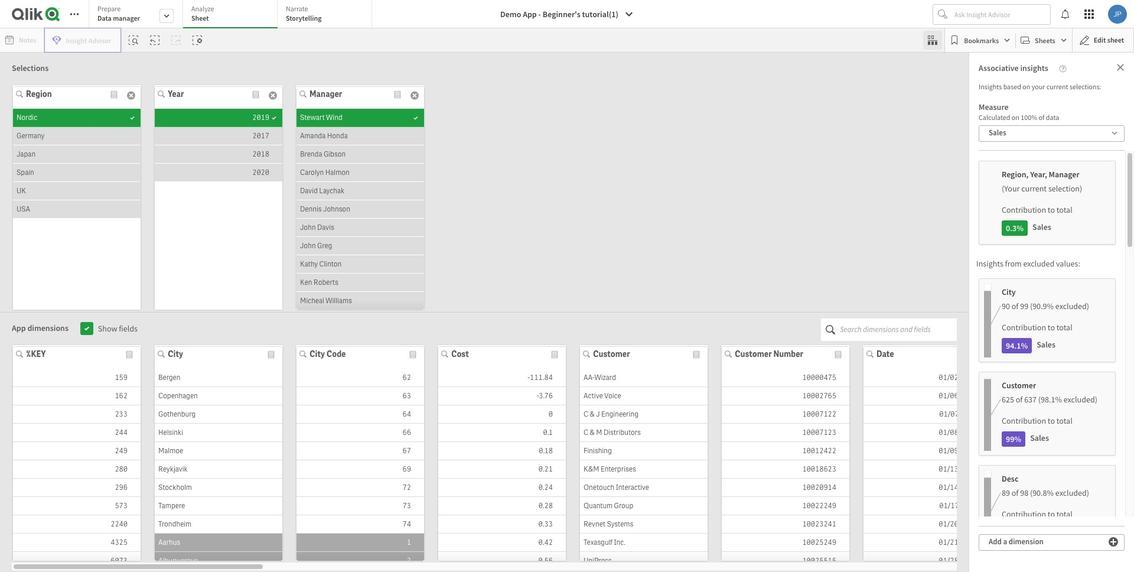 Task type: vqa. For each thing, say whether or not it's contained in the screenshot.
162
yes



Task type: describe. For each thing, give the bounding box(es) containing it.
bookmarks
[[965, 36, 1000, 45]]

kathy
[[300, 260, 318, 269]]

01/06/2019
[[939, 391, 979, 400]]

list box containing nordic
[[13, 109, 141, 236]]

0.21
[[539, 464, 553, 474]]

associative
[[980, 63, 1019, 73]]

list box for city code
[[297, 369, 424, 572]]

reykjavik option
[[155, 460, 283, 479]]

& for m
[[590, 428, 595, 437]]

contribution for 94.1%
[[1003, 322, 1047, 333]]

honda
[[327, 131, 348, 141]]

0.24
[[539, 483, 553, 492]]

sheets button
[[1019, 31, 1070, 50]]

ken roberts option
[[297, 274, 424, 292]]

162 option
[[13, 387, 141, 405]]

analyze
[[192, 4, 214, 13]]

helsinki option
[[155, 424, 283, 442]]

germany option
[[13, 127, 141, 145]]

2019 option
[[155, 109, 283, 127]]

0 option
[[439, 405, 566, 424]]

111.84
[[530, 373, 553, 382]]

fields
[[119, 323, 138, 334]]

insights for insights based on your current selections:
[[980, 82, 1003, 91]]

0.1 option
[[439, 424, 566, 442]]

k&m enterprises
[[584, 464, 637, 474]]

c & m distributors option
[[580, 424, 708, 442]]

germany
[[17, 131, 45, 141]]

brenda gibson option
[[297, 145, 424, 164]]

list box for customer
[[580, 369, 708, 572]]

texasgulf inc. option
[[580, 533, 708, 552]]

bergen option
[[155, 369, 283, 387]]

0.42 option
[[439, 533, 566, 552]]

manager inside region, year, manager (your current selection)
[[1050, 169, 1080, 180]]

Search dimensions and fields text field
[[841, 318, 958, 341]]

stewart
[[300, 113, 325, 122]]

10025249 option
[[722, 533, 850, 552]]

89
[[1003, 488, 1011, 498]]

davis
[[317, 223, 335, 232]]

gothenburg option
[[155, 405, 283, 424]]

data
[[98, 14, 112, 22]]

dimensions
[[27, 322, 69, 333]]

manager
[[113, 14, 140, 22]]

carolyn
[[300, 168, 324, 177]]

tampere option
[[155, 497, 283, 515]]

excluded) for 90 of 99 (90.9% excluded)
[[1056, 301, 1090, 312]]

67
[[403, 446, 411, 455]]

contribution to total for (98.1%
[[1003, 416, 1073, 426]]

01/09/2019
[[939, 446, 979, 455]]

smart search image
[[129, 35, 139, 45]]

sales for customer
[[1031, 433, 1050, 443]]

296 option
[[13, 479, 141, 497]]

usa option
[[13, 200, 141, 219]]

10018623
[[803, 464, 837, 474]]

2
[[407, 556, 411, 565]]

remove image for region
[[127, 88, 135, 103]]

demo app - beginner's tutorial(1) button
[[494, 5, 641, 24]]

calculated
[[980, 113, 1011, 122]]

small image
[[1102, 126, 1119, 140]]

to for current
[[1049, 205, 1056, 215]]

distributors
[[604, 428, 641, 437]]

to for (98.1%
[[1049, 416, 1056, 426]]

74 option
[[297, 515, 424, 533]]

0.42
[[539, 538, 553, 547]]

current for selection)
[[1022, 183, 1048, 194]]

of for desc
[[1012, 488, 1019, 498]]

k&m enterprises option
[[580, 460, 708, 479]]

city for city 90 of 99 (90.9% excluded)
[[1003, 287, 1017, 297]]

637
[[1025, 394, 1037, 405]]

micheal williams option
[[297, 292, 424, 310]]

inc.
[[614, 538, 626, 547]]

group
[[615, 501, 634, 510]]

%key
[[26, 348, 46, 359]]

0.28
[[539, 501, 553, 510]]

on for measure
[[1012, 113, 1020, 122]]

clinton
[[319, 260, 342, 269]]

4 contribution to total from the top
[[1003, 509, 1073, 520]]

quantum group
[[584, 501, 634, 510]]

01/02/2019
[[939, 373, 979, 382]]

gibson
[[324, 150, 346, 159]]

296
[[115, 483, 128, 492]]

texasgulf
[[584, 538, 613, 547]]

69
[[403, 464, 411, 474]]

10000475 option
[[722, 369, 850, 387]]

10002765 option
[[722, 387, 850, 405]]

app dimension region
[[0, 312, 993, 572]]

total for (90.9%
[[1057, 322, 1073, 333]]

demo
[[501, 9, 522, 20]]

year
[[168, 89, 184, 99]]

customer for customer number
[[735, 348, 772, 359]]

10007123 option
[[722, 424, 850, 442]]

c & j engineering
[[584, 409, 639, 419]]

selection region
[[0, 53, 981, 365]]

amanda
[[300, 131, 326, 141]]

sales for region, year, manager
[[1033, 222, 1052, 232]]

app inside button
[[523, 9, 537, 20]]

98
[[1021, 488, 1029, 498]]

onetouch interactive option
[[580, 479, 708, 497]]

-3.76
[[537, 391, 553, 400]]

94.1%
[[1007, 340, 1029, 351]]

excluded
[[1024, 258, 1055, 269]]

63
[[403, 391, 411, 400]]

of inside measure calculated on 100% of data
[[1039, 113, 1045, 122]]

c & j engineering option
[[580, 405, 708, 424]]

- for 3.76
[[537, 391, 539, 400]]

233 option
[[13, 405, 141, 424]]

66
[[403, 428, 411, 437]]

a
[[1004, 537, 1008, 547]]

10012422 option
[[722, 442, 850, 460]]

john for john davis
[[300, 223, 316, 232]]

malmoe option
[[155, 442, 283, 460]]

customer number
[[735, 348, 804, 359]]

date
[[877, 348, 895, 359]]

stewart wind
[[300, 113, 343, 122]]

trondheim
[[158, 519, 192, 529]]

systems
[[607, 519, 634, 529]]

2017
[[253, 131, 270, 141]]

2019
[[253, 113, 270, 122]]

from
[[1006, 258, 1022, 269]]

total for (98.1%
[[1057, 416, 1073, 426]]

clear all selections image
[[193, 35, 202, 45]]

city for city code
[[310, 348, 325, 359]]

c & m distributors
[[584, 428, 641, 437]]

10023241 option
[[722, 515, 850, 533]]

280
[[115, 464, 128, 474]]

10007122 option
[[722, 405, 850, 424]]

john for john greg
[[300, 241, 316, 251]]

based
[[1004, 82, 1022, 91]]

573
[[115, 501, 128, 510]]

64 option
[[297, 405, 424, 424]]

67 option
[[297, 442, 424, 460]]

albuquerque
[[158, 556, 198, 565]]

2240
[[111, 519, 128, 529]]

beginner's
[[543, 9, 581, 20]]

edit sheet button
[[1073, 28, 1135, 53]]

99
[[1021, 301, 1029, 312]]

john greg
[[300, 241, 332, 251]]

john davis option
[[297, 219, 424, 237]]

list box for customer number
[[722, 369, 850, 572]]

10025249
[[803, 538, 837, 547]]

stewart wind option
[[297, 109, 424, 127]]

10000475
[[803, 373, 837, 382]]

01/28/2019
[[939, 556, 979, 565]]

sales inside dropdown button
[[990, 128, 1007, 138]]

- inside button
[[539, 9, 542, 20]]

carolyn halmon
[[300, 168, 350, 177]]

malmoe
[[158, 446, 183, 455]]

90
[[1003, 301, 1011, 312]]

10025515 option
[[722, 552, 850, 570]]

tick image inside stewart wind option
[[414, 110, 419, 127]]

62 option
[[297, 369, 424, 387]]

app dimensions
[[12, 322, 69, 333]]

spain option
[[13, 164, 141, 182]]

of for customer
[[1017, 394, 1023, 405]]

4 total from the top
[[1057, 509, 1073, 520]]

brenda
[[300, 150, 322, 159]]

sheet
[[192, 14, 209, 22]]

analyze sheet
[[192, 4, 214, 22]]

onetouch interactive
[[584, 483, 650, 492]]

remove image
[[411, 88, 419, 103]]

10022249
[[803, 501, 837, 510]]

c for c & j engineering
[[584, 409, 589, 419]]

0.56
[[539, 556, 553, 565]]

73
[[403, 501, 411, 510]]

selections
[[12, 63, 49, 73]]

0.1
[[544, 428, 553, 437]]

tick image for year
[[272, 110, 277, 127]]

01/08/2019
[[939, 428, 979, 437]]

quantum group option
[[580, 497, 708, 515]]

Ask Insight Advisor text field
[[953, 5, 1051, 24]]

244 option
[[13, 424, 141, 442]]

2240 option
[[13, 515, 141, 533]]

2018 option
[[155, 145, 283, 164]]

close selections tool image
[[929, 35, 938, 45]]

micheal williams
[[300, 296, 352, 306]]



Task type: locate. For each thing, give the bounding box(es) containing it.
tick image for region
[[130, 110, 135, 127]]

excluded) right (98.1%
[[1064, 394, 1098, 405]]

to down (90.8%
[[1049, 509, 1056, 520]]

4 contribution from the top
[[1003, 509, 1047, 520]]

plus image
[[1110, 535, 1119, 549]]

66 option
[[297, 424, 424, 442]]

2 c from the top
[[584, 428, 589, 437]]

4325
[[111, 538, 128, 547]]

excluded) right the (90.9%
[[1056, 301, 1090, 312]]

0 horizontal spatial city
[[168, 348, 183, 359]]

1 vertical spatial c
[[584, 428, 589, 437]]

1 horizontal spatial remove image
[[269, 88, 277, 103]]

0 vertical spatial manager
[[310, 89, 342, 99]]

uk option
[[13, 182, 141, 200]]

bookmarks button
[[948, 31, 1014, 50]]

10020914
[[803, 483, 837, 492]]

excluded) right (90.8%
[[1056, 488, 1090, 498]]

to down (98.1%
[[1049, 416, 1056, 426]]

3 total from the top
[[1057, 416, 1073, 426]]

contribution to total for current
[[1003, 205, 1073, 215]]

list box containing 62
[[297, 369, 424, 572]]

1 vertical spatial &
[[590, 428, 595, 437]]

0.33 option
[[439, 515, 566, 533]]

customer for customer 625 of 637 (98.1% excluded)
[[1003, 380, 1037, 391]]

copenhagen
[[158, 391, 198, 400]]

excluded) inside desc 89 of 98 (90.8% excluded)
[[1056, 488, 1090, 498]]

1 remove image from the left
[[127, 88, 135, 103]]

1 vertical spatial on
[[1012, 113, 1020, 122]]

tab list containing prepare
[[89, 0, 377, 30]]

0.56 option
[[439, 552, 566, 570]]

on for insights
[[1023, 82, 1031, 91]]

244
[[115, 428, 128, 437]]

2 vertical spatial -
[[537, 391, 539, 400]]

excluded) inside customer 625 of 637 (98.1% excluded)
[[1064, 394, 1098, 405]]

(90.9%
[[1031, 301, 1055, 312]]

list box containing stewart wind
[[297, 109, 424, 365]]

- for 111.84
[[528, 373, 530, 382]]

dennis johnson option
[[297, 200, 424, 219]]

625
[[1003, 394, 1015, 405]]

sales down calculated
[[990, 128, 1007, 138]]

aarhus option
[[155, 533, 283, 552]]

0.18
[[539, 446, 553, 455]]

c for c & m distributors
[[584, 428, 589, 437]]

enterprises
[[601, 464, 637, 474]]

0 vertical spatial current
[[1047, 82, 1069, 91]]

aa-wizard option
[[580, 369, 708, 387]]

list box containing 10000475
[[722, 369, 850, 572]]

1 horizontal spatial city
[[310, 348, 325, 359]]

4325 option
[[13, 533, 141, 552]]

laychak
[[319, 186, 345, 196]]

current down year,
[[1022, 183, 1048, 194]]

john greg option
[[297, 237, 424, 255]]

0 vertical spatial excluded)
[[1056, 301, 1090, 312]]

customer for customer
[[593, 348, 631, 359]]

0 horizontal spatial app
[[12, 322, 26, 333]]

manager up selection)
[[1050, 169, 1080, 180]]

1 horizontal spatial tick image
[[272, 110, 277, 127]]

current inside region, year, manager (your current selection)
[[1022, 183, 1048, 194]]

0.28 option
[[439, 497, 566, 515]]

williams
[[326, 296, 352, 306]]

onetouch
[[584, 483, 615, 492]]

john inside option
[[300, 241, 316, 251]]

10018623 option
[[722, 460, 850, 479]]

tab list inside 'application'
[[89, 0, 377, 30]]

total down (98.1%
[[1057, 416, 1073, 426]]

add
[[990, 537, 1003, 547]]

current for selections:
[[1047, 82, 1069, 91]]

show fields
[[98, 323, 138, 334]]

2 option
[[297, 552, 424, 570]]

6073 option
[[13, 552, 141, 570]]

tick image inside the 2019 option
[[272, 110, 277, 127]]

list box containing 159
[[13, 369, 141, 572]]

show
[[98, 323, 117, 334]]

list box for cost
[[439, 369, 566, 572]]

kathy clinton option
[[297, 255, 424, 274]]

excluded) for 625 of 637 (98.1% excluded)
[[1064, 394, 1098, 405]]

2 contribution to total from the top
[[1003, 322, 1073, 333]]

1 vertical spatial app
[[12, 322, 26, 333]]

current right your
[[1047, 82, 1069, 91]]

contribution to total down region, year, manager (your current selection)
[[1003, 205, 1073, 215]]

1 vertical spatial manager
[[1050, 169, 1080, 180]]

nordic
[[17, 113, 37, 122]]

2 vertical spatial excluded)
[[1056, 488, 1090, 498]]

edit
[[1095, 35, 1107, 44]]

c left 'j'
[[584, 409, 589, 419]]

72
[[403, 483, 411, 492]]

of left the 98
[[1012, 488, 1019, 498]]

values:
[[1057, 258, 1081, 269]]

1 & from the top
[[590, 409, 595, 419]]

tick image
[[130, 110, 135, 127], [272, 110, 277, 127], [414, 110, 419, 127]]

code
[[327, 348, 346, 359]]

2017 option
[[155, 127, 283, 145]]

1
[[407, 538, 411, 547]]

add a dimension
[[990, 537, 1044, 547]]

customer up the 625
[[1003, 380, 1037, 391]]

david laychak option
[[297, 182, 424, 200]]

573 option
[[13, 497, 141, 515]]

aarhus
[[158, 538, 180, 547]]

remove image for year
[[269, 88, 277, 103]]

& for j
[[590, 409, 595, 419]]

on left 100% in the top of the page
[[1012, 113, 1020, 122]]

number
[[774, 348, 804, 359]]

quantum
[[584, 501, 613, 510]]

list box for city
[[155, 369, 283, 572]]

2020 option
[[155, 164, 283, 182]]

sheet
[[1108, 35, 1125, 44]]

spain
[[17, 168, 34, 177]]

active
[[584, 391, 603, 400]]

contribution for 99%
[[1003, 416, 1047, 426]]

3 contribution from the top
[[1003, 416, 1047, 426]]

0 vertical spatial on
[[1023, 82, 1031, 91]]

2020
[[253, 168, 270, 177]]

1 john from the top
[[300, 223, 316, 232]]

active voice option
[[580, 387, 708, 405]]

sales right "94.1%"
[[1038, 339, 1056, 350]]

tick image up germany option
[[130, 110, 135, 127]]

contribution down the 98
[[1003, 509, 1047, 520]]

1 c from the top
[[584, 409, 589, 419]]

nordic option
[[13, 109, 141, 127]]

tick image down remove image
[[414, 110, 419, 127]]

to down the (90.9%
[[1049, 322, 1056, 333]]

japan option
[[13, 145, 141, 164]]

total for current
[[1057, 205, 1073, 215]]

& left 'j'
[[590, 409, 595, 419]]

2 tick image from the left
[[272, 110, 277, 127]]

unipress
[[584, 556, 612, 565]]

4 to from the top
[[1049, 509, 1056, 520]]

of for city
[[1012, 301, 1019, 312]]

year,
[[1031, 169, 1048, 180]]

city inside city 90 of 99 (90.9% excluded)
[[1003, 287, 1017, 297]]

current
[[1047, 82, 1069, 91], [1022, 183, 1048, 194]]

0 horizontal spatial manager
[[310, 89, 342, 99]]

copenhagen option
[[155, 387, 283, 405]]

2 & from the top
[[590, 428, 595, 437]]

69 option
[[297, 460, 424, 479]]

tick image right 2019
[[272, 110, 277, 127]]

list box containing 2019
[[155, 109, 283, 200]]

10023241
[[803, 519, 837, 529]]

david
[[300, 186, 318, 196]]

contribution for 0.3%
[[1003, 205, 1047, 215]]

list box containing 01/02/2019
[[864, 369, 992, 572]]

-111.84 option
[[439, 369, 566, 387]]

0.21 option
[[439, 460, 566, 479]]

greg
[[317, 241, 332, 251]]

bergen
[[158, 373, 181, 382]]

john inside option
[[300, 223, 316, 232]]

list box containing aa-wizard
[[580, 369, 708, 572]]

revnet systems option
[[580, 515, 708, 533]]

list box containing -111.84
[[439, 369, 566, 572]]

app left dimensions
[[12, 322, 26, 333]]

unipress option
[[580, 552, 708, 570]]

10022249 option
[[722, 497, 850, 515]]

revnet
[[584, 519, 606, 529]]

1 horizontal spatial on
[[1023, 82, 1031, 91]]

customer up wizard
[[593, 348, 631, 359]]

10007122
[[803, 409, 837, 419]]

interactive
[[616, 483, 650, 492]]

measure
[[980, 102, 1009, 112]]

2 remove image from the left
[[269, 88, 277, 103]]

0 vertical spatial c
[[584, 409, 589, 419]]

insights left from
[[977, 258, 1004, 269]]

amanda honda
[[300, 131, 348, 141]]

region
[[26, 89, 52, 99]]

usa
[[17, 205, 30, 214]]

cost
[[452, 348, 469, 359]]

1 vertical spatial current
[[1022, 183, 1048, 194]]

c left m
[[584, 428, 589, 437]]

remove image up 2019
[[269, 88, 277, 103]]

10002765
[[803, 391, 837, 400]]

finishing option
[[580, 442, 708, 460]]

customer left number on the bottom right of page
[[735, 348, 772, 359]]

stockholm option
[[155, 479, 283, 497]]

01/13/2019
[[939, 464, 979, 474]]

2 to from the top
[[1049, 322, 1056, 333]]

of left data at the top right of the page
[[1039, 113, 1045, 122]]

tick image inside the nordic option
[[130, 110, 135, 127]]

2 horizontal spatial customer
[[1003, 380, 1037, 391]]

0 horizontal spatial on
[[1012, 113, 1020, 122]]

david laychak
[[300, 186, 345, 196]]

3.76
[[539, 391, 553, 400]]

contribution up 0.3%
[[1003, 205, 1047, 215]]

john left greg
[[300, 241, 316, 251]]

of
[[1039, 113, 1045, 122], [1012, 301, 1019, 312], [1017, 394, 1023, 405], [1012, 488, 1019, 498]]

0
[[549, 409, 553, 419]]

amanda honda option
[[297, 127, 424, 145]]

63 option
[[297, 387, 424, 405]]

1 vertical spatial excluded)
[[1064, 394, 1098, 405]]

gothenburg
[[158, 409, 196, 419]]

city up the 90 on the bottom right of the page
[[1003, 287, 1017, 297]]

manager inside selection region
[[310, 89, 342, 99]]

1 contribution to total from the top
[[1003, 205, 1073, 215]]

step back image
[[150, 35, 160, 45]]

contribution to total down (90.8%
[[1003, 509, 1073, 520]]

of left 99 on the bottom right
[[1012, 301, 1019, 312]]

dennis johnson
[[300, 205, 350, 214]]

2 contribution from the top
[[1003, 322, 1047, 333]]

0.3%
[[1007, 223, 1024, 233]]

3 contribution to total from the top
[[1003, 416, 1073, 426]]

0 vertical spatial insights
[[980, 82, 1003, 91]]

active voice
[[584, 391, 622, 400]]

&
[[590, 409, 595, 419], [590, 428, 595, 437]]

list box
[[13, 109, 141, 236], [155, 109, 283, 200], [297, 109, 424, 365], [13, 369, 141, 572], [155, 369, 283, 572], [297, 369, 424, 572], [439, 369, 566, 572], [580, 369, 708, 572], [722, 369, 850, 572], [864, 369, 992, 572]]

total up add a dimension 'dropdown button'
[[1057, 509, 1073, 520]]

city for city
[[168, 348, 183, 359]]

of inside desc 89 of 98 (90.8% excluded)
[[1012, 488, 1019, 498]]

74
[[403, 519, 411, 529]]

city left code
[[310, 348, 325, 359]]

1 to from the top
[[1049, 205, 1056, 215]]

prepare data manager
[[98, 4, 140, 22]]

city up bergen
[[168, 348, 183, 359]]

1 horizontal spatial manager
[[1050, 169, 1080, 180]]

list box for manager
[[297, 109, 424, 365]]

& left m
[[590, 428, 595, 437]]

city code
[[310, 348, 346, 359]]

manager up the 'stewart wind' in the left of the page
[[310, 89, 342, 99]]

1 total from the top
[[1057, 205, 1073, 215]]

john left 'davis'
[[300, 223, 316, 232]]

1 contribution from the top
[[1003, 205, 1047, 215]]

0 horizontal spatial customer
[[593, 348, 631, 359]]

customer 625 of 637 (98.1% excluded)
[[1003, 380, 1098, 405]]

162
[[115, 391, 128, 400]]

contribution up "94.1%"
[[1003, 322, 1047, 333]]

1 vertical spatial john
[[300, 241, 316, 251]]

narrate storytelling
[[286, 4, 322, 22]]

3 to from the top
[[1049, 416, 1056, 426]]

0 vertical spatial john
[[300, 223, 316, 232]]

0 horizontal spatial tick image
[[130, 110, 135, 127]]

on left your
[[1023, 82, 1031, 91]]

sales for city
[[1038, 339, 1056, 350]]

2 total from the top
[[1057, 322, 1073, 333]]

customer inside customer 625 of 637 (98.1% excluded)
[[1003, 380, 1037, 391]]

1 option
[[297, 533, 424, 552]]

city 90 of 99 (90.9% excluded)
[[1003, 287, 1090, 312]]

to for (90.9%
[[1049, 322, 1056, 333]]

trondheim option
[[155, 515, 283, 533]]

-3.76 option
[[439, 387, 566, 405]]

10020914 option
[[722, 479, 850, 497]]

application
[[0, 0, 1135, 572]]

total down city 90 of 99 (90.9% excluded)
[[1057, 322, 1073, 333]]

72 option
[[297, 479, 424, 497]]

contribution to total down 637
[[1003, 416, 1073, 426]]

0 horizontal spatial remove image
[[127, 88, 135, 103]]

2 horizontal spatial tick image
[[414, 110, 419, 127]]

manager
[[310, 89, 342, 99], [1050, 169, 1080, 180]]

of inside city 90 of 99 (90.9% excluded)
[[1012, 301, 1019, 312]]

remove image left year
[[127, 88, 135, 103]]

voice
[[605, 391, 622, 400]]

demo app - beginner's tutorial(1)
[[501, 9, 619, 20]]

albuquerque option
[[155, 552, 283, 570]]

tutorial(1)
[[583, 9, 619, 20]]

sales right 0.3%
[[1033, 222, 1052, 232]]

list box containing bergen
[[155, 369, 283, 572]]

to
[[1049, 205, 1056, 215], [1049, 322, 1056, 333], [1049, 416, 1056, 426], [1049, 509, 1056, 520]]

of inside customer 625 of 637 (98.1% excluded)
[[1017, 394, 1023, 405]]

1 tick image from the left
[[130, 110, 135, 127]]

james peterson image
[[1109, 5, 1128, 24]]

application containing demo app - beginner's tutorial(1)
[[0, 0, 1135, 572]]

c
[[584, 409, 589, 419], [584, 428, 589, 437]]

list box for %key
[[13, 369, 141, 572]]

on inside measure calculated on 100% of data
[[1012, 113, 1020, 122]]

contribution up the 99%
[[1003, 416, 1047, 426]]

tab list
[[89, 0, 377, 30]]

1 vertical spatial insights
[[977, 258, 1004, 269]]

249 option
[[13, 442, 141, 460]]

of left 637
[[1017, 394, 1023, 405]]

desc
[[1003, 473, 1019, 484]]

2 john from the top
[[300, 241, 316, 251]]

0.24 option
[[439, 479, 566, 497]]

100%
[[1022, 113, 1038, 122]]

micheal
[[300, 296, 324, 306]]

insights for insights from excluded values:
[[977, 258, 1004, 269]]

contribution to total for (90.9%
[[1003, 322, 1073, 333]]

73 option
[[297, 497, 424, 515]]

280 option
[[13, 460, 141, 479]]

insights down associative
[[980, 82, 1003, 91]]

uk
[[17, 186, 26, 196]]

0.18 option
[[439, 442, 566, 460]]

excluded) inside city 90 of 99 (90.9% excluded)
[[1056, 301, 1090, 312]]

carolyn halmon option
[[297, 164, 424, 182]]

2018
[[253, 150, 270, 159]]

insights from excluded values:
[[977, 258, 1081, 269]]

159 option
[[13, 369, 141, 387]]

contribution to total down the (90.9%
[[1003, 322, 1073, 333]]

3 tick image from the left
[[414, 110, 419, 127]]

app inside "region"
[[12, 322, 26, 333]]

to down selection)
[[1049, 205, 1056, 215]]

remove image
[[127, 88, 135, 103], [269, 88, 277, 103]]

john
[[300, 223, 316, 232], [300, 241, 316, 251]]

1 horizontal spatial app
[[523, 9, 537, 20]]

1 vertical spatial -
[[528, 373, 530, 382]]

sales right the 99%
[[1031, 433, 1050, 443]]

total down selection)
[[1057, 205, 1073, 215]]

1 horizontal spatial customer
[[735, 348, 772, 359]]

0 vertical spatial &
[[590, 409, 595, 419]]

0 vertical spatial -
[[539, 9, 542, 20]]

app right demo
[[523, 9, 537, 20]]

0 vertical spatial app
[[523, 9, 537, 20]]

2 horizontal spatial city
[[1003, 287, 1017, 297]]



